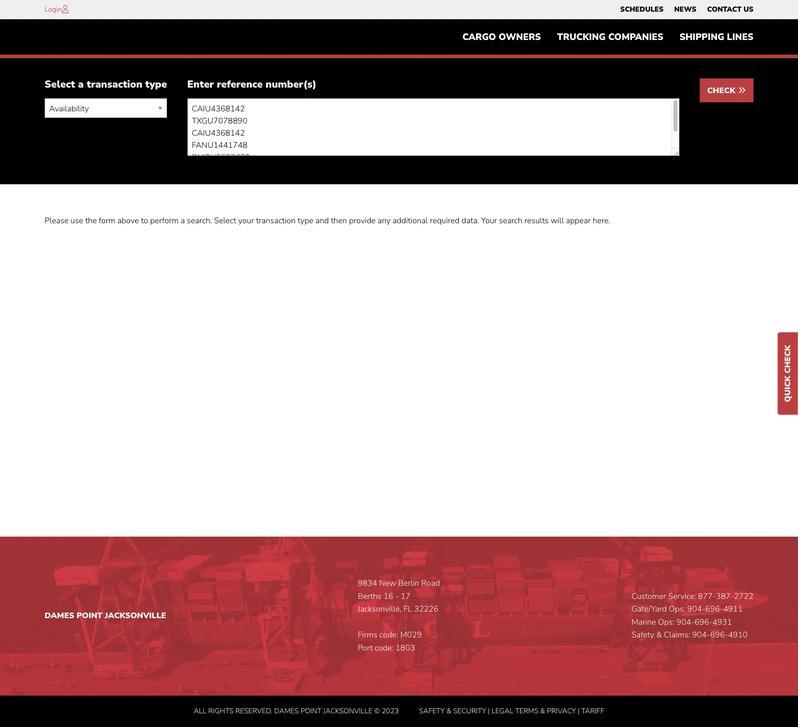 Task type: describe. For each thing, give the bounding box(es) containing it.
9834
[[358, 578, 377, 589]]

1 horizontal spatial type
[[298, 216, 314, 227]]

search.
[[187, 216, 212, 227]]

please
[[45, 216, 69, 227]]

terms
[[516, 707, 539, 716]]

and
[[316, 216, 329, 227]]

select a transaction type
[[45, 78, 167, 91]]

schedules
[[621, 5, 664, 14]]

login
[[45, 5, 62, 14]]

Enter reference number(s) text field
[[187, 99, 680, 156]]

shipping lines
[[680, 31, 754, 43]]

here.
[[593, 216, 611, 227]]

1 horizontal spatial a
[[181, 216, 185, 227]]

privacy
[[547, 707, 576, 716]]

owners
[[499, 31, 541, 43]]

0 horizontal spatial jacksonville
[[105, 611, 166, 622]]

required
[[430, 216, 460, 227]]

the
[[85, 216, 97, 227]]

0 vertical spatial 696-
[[706, 604, 724, 615]]

©
[[375, 707, 380, 716]]

quick check
[[783, 345, 794, 403]]

menu bar containing schedules
[[615, 3, 759, 17]]

claims:
[[664, 630, 691, 641]]

0 vertical spatial a
[[78, 78, 84, 91]]

above
[[117, 216, 139, 227]]

appear
[[566, 216, 591, 227]]

contact us link
[[708, 3, 754, 17]]

1 horizontal spatial point
[[301, 707, 322, 716]]

trucking companies
[[558, 31, 664, 43]]

reserved.
[[235, 707, 273, 716]]

trucking
[[558, 31, 606, 43]]

safety & security | legal terms & privacy | tariff
[[419, 707, 605, 716]]

contact us
[[708, 5, 754, 14]]

2 | from the left
[[578, 707, 580, 716]]

gate/yard
[[632, 604, 667, 615]]

1 vertical spatial code:
[[375, 643, 394, 654]]

2722
[[735, 591, 754, 602]]

1 vertical spatial safety
[[419, 707, 445, 716]]

4931
[[713, 617, 733, 628]]

check button
[[700, 79, 754, 103]]

your
[[482, 216, 497, 227]]

1 horizontal spatial transaction
[[256, 216, 296, 227]]

results
[[525, 216, 549, 227]]

cargo owners link
[[455, 27, 550, 47]]

perform
[[150, 216, 179, 227]]

marine
[[632, 617, 657, 628]]

1 vertical spatial 904-
[[677, 617, 695, 628]]

news link
[[675, 3, 697, 17]]

safety & security link
[[419, 707, 487, 716]]

road
[[422, 578, 440, 589]]

berths
[[358, 591, 382, 602]]

877-
[[699, 591, 717, 602]]

service:
[[669, 591, 697, 602]]

jacksonville,
[[358, 604, 402, 615]]

new
[[380, 578, 396, 589]]

news
[[675, 5, 697, 14]]

firms
[[358, 630, 378, 641]]

1 vertical spatial 696-
[[695, 617, 713, 628]]

all rights reserved. dames point jacksonville © 2023
[[194, 707, 399, 716]]

tariff
[[582, 707, 605, 716]]

16
[[384, 591, 394, 602]]

quick
[[783, 376, 794, 403]]

quick check link
[[778, 333, 799, 415]]

us
[[744, 5, 754, 14]]

shipping lines link
[[672, 27, 762, 47]]

tariff link
[[582, 707, 605, 716]]

cargo
[[463, 31, 496, 43]]

trucking companies link
[[550, 27, 672, 47]]

2023
[[382, 707, 399, 716]]

lines
[[728, 31, 754, 43]]

enter
[[187, 78, 214, 91]]



Task type: locate. For each thing, give the bounding box(es) containing it.
contact
[[708, 5, 742, 14]]

use
[[71, 216, 83, 227]]

fl
[[404, 604, 412, 615]]

safety left security
[[419, 707, 445, 716]]

1 vertical spatial dames
[[274, 707, 299, 716]]

& left security
[[447, 707, 452, 716]]

1 horizontal spatial dames
[[274, 707, 299, 716]]

1 horizontal spatial jacksonville
[[323, 707, 373, 716]]

port
[[358, 643, 373, 654]]

1 horizontal spatial check
[[783, 345, 794, 374]]

904-
[[688, 604, 706, 615], [677, 617, 695, 628], [693, 630, 711, 641]]

dames
[[45, 611, 74, 622], [274, 707, 299, 716]]

legal terms & privacy link
[[492, 707, 576, 716]]

customer
[[632, 591, 667, 602]]

1 horizontal spatial |
[[578, 707, 580, 716]]

menu bar
[[615, 3, 759, 17], [455, 27, 762, 47]]

0 vertical spatial point
[[77, 611, 103, 622]]

firms code:  m029 port code:  1803
[[358, 630, 422, 654]]

transaction
[[87, 78, 142, 91], [256, 216, 296, 227]]

1 vertical spatial a
[[181, 216, 185, 227]]

1 vertical spatial type
[[298, 216, 314, 227]]

schedules link
[[621, 3, 664, 17]]

check inside button
[[708, 85, 738, 96]]

0 horizontal spatial type
[[145, 78, 167, 91]]

1 vertical spatial menu bar
[[455, 27, 762, 47]]

1 vertical spatial select
[[214, 216, 236, 227]]

0 horizontal spatial dames
[[45, 611, 74, 622]]

0 vertical spatial check
[[708, 85, 738, 96]]

any
[[378, 216, 391, 227]]

0 vertical spatial 904-
[[688, 604, 706, 615]]

0 vertical spatial ops:
[[669, 604, 686, 615]]

safety
[[632, 630, 655, 641], [419, 707, 445, 716]]

menu bar containing cargo owners
[[455, 27, 762, 47]]

2 vertical spatial 904-
[[693, 630, 711, 641]]

4911
[[724, 604, 743, 615]]

1 horizontal spatial select
[[214, 216, 236, 227]]

0 horizontal spatial safety
[[419, 707, 445, 716]]

legal
[[492, 707, 514, 716]]

1 vertical spatial point
[[301, 707, 322, 716]]

32226
[[415, 604, 439, 615]]

0 vertical spatial select
[[45, 78, 75, 91]]

0 vertical spatial menu bar
[[615, 3, 759, 17]]

904- right claims:
[[693, 630, 711, 641]]

will
[[551, 216, 564, 227]]

reference
[[217, 78, 263, 91]]

code: right port
[[375, 643, 394, 654]]

type left 'enter'
[[145, 78, 167, 91]]

provide
[[349, 216, 376, 227]]

0 vertical spatial dames
[[45, 611, 74, 622]]

2 horizontal spatial &
[[657, 630, 662, 641]]

login link
[[45, 5, 62, 14]]

customer service: 877-387-2722 gate/yard ops: 904-696-4911 marine ops: 904-696-4931 safety & claims: 904-696-4910
[[632, 591, 754, 641]]

code: up 1803
[[380, 630, 399, 641]]

0 vertical spatial safety
[[632, 630, 655, 641]]

0 horizontal spatial select
[[45, 78, 75, 91]]

& inside customer service: 877-387-2722 gate/yard ops: 904-696-4911 marine ops: 904-696-4931 safety & claims: 904-696-4910
[[657, 630, 662, 641]]

companies
[[609, 31, 664, 43]]

dames point jacksonville
[[45, 611, 166, 622]]

to
[[141, 216, 148, 227]]

0 vertical spatial code:
[[380, 630, 399, 641]]

0 horizontal spatial &
[[447, 707, 452, 716]]

form
[[99, 216, 115, 227]]

17
[[401, 591, 411, 602]]

0 horizontal spatial check
[[708, 85, 738, 96]]

cargo owners
[[463, 31, 541, 43]]

number(s)
[[266, 78, 317, 91]]

1 vertical spatial transaction
[[256, 216, 296, 227]]

data.
[[462, 216, 480, 227]]

footer
[[0, 537, 799, 728]]

1 vertical spatial jacksonville
[[323, 707, 373, 716]]

1 vertical spatial ops:
[[659, 617, 675, 628]]

select
[[45, 78, 75, 91], [214, 216, 236, 227]]

1803
[[396, 643, 415, 654]]

1 vertical spatial check
[[783, 345, 794, 374]]

menu bar up shipping at top
[[615, 3, 759, 17]]

ops: down service:
[[669, 604, 686, 615]]

696-
[[706, 604, 724, 615], [695, 617, 713, 628], [711, 630, 729, 641]]

a
[[78, 78, 84, 91], [181, 216, 185, 227]]

shipping
[[680, 31, 725, 43]]

0 vertical spatial type
[[145, 78, 167, 91]]

berlin
[[399, 578, 420, 589]]

| left tariff
[[578, 707, 580, 716]]

& right terms
[[541, 707, 546, 716]]

1 | from the left
[[488, 707, 490, 716]]

check
[[708, 85, 738, 96], [783, 345, 794, 374]]

security
[[453, 707, 487, 716]]

menu bar down schedules link
[[455, 27, 762, 47]]

footer containing 9834 new berlin road
[[0, 537, 799, 728]]

angle double right image
[[738, 86, 746, 94]]

0 vertical spatial jacksonville
[[105, 611, 166, 622]]

ops: up claims:
[[659, 617, 675, 628]]

1 horizontal spatial &
[[541, 707, 546, 716]]

your
[[238, 216, 254, 227]]

type left 'and'
[[298, 216, 314, 227]]

| left "legal"
[[488, 707, 490, 716]]

m029
[[401, 630, 422, 641]]

type
[[145, 78, 167, 91], [298, 216, 314, 227]]

user image
[[62, 5, 69, 13]]

1 horizontal spatial safety
[[632, 630, 655, 641]]

search
[[499, 216, 523, 227]]

904- up claims:
[[677, 617, 695, 628]]

4910
[[729, 630, 748, 641]]

-
[[396, 591, 399, 602]]

387-
[[717, 591, 735, 602]]

jacksonville
[[105, 611, 166, 622], [323, 707, 373, 716]]

&
[[657, 630, 662, 641], [447, 707, 452, 716], [541, 707, 546, 716]]

904- down 877-
[[688, 604, 706, 615]]

then
[[331, 216, 347, 227]]

& left claims:
[[657, 630, 662, 641]]

enter reference number(s)
[[187, 78, 317, 91]]

0 horizontal spatial a
[[78, 78, 84, 91]]

safety down marine
[[632, 630, 655, 641]]

rights
[[208, 707, 234, 716]]

9834 new berlin road berths 16 - 17 jacksonville, fl 32226
[[358, 578, 440, 615]]

0 horizontal spatial |
[[488, 707, 490, 716]]

all
[[194, 707, 207, 716]]

please use the form above to perform a search. select your transaction type and then provide any additional required data. your search results will appear here.
[[45, 216, 611, 227]]

2 vertical spatial 696-
[[711, 630, 729, 641]]

safety inside customer service: 877-387-2722 gate/yard ops: 904-696-4911 marine ops: 904-696-4931 safety & claims: 904-696-4910
[[632, 630, 655, 641]]

0 vertical spatial transaction
[[87, 78, 142, 91]]

0 horizontal spatial point
[[77, 611, 103, 622]]

additional
[[393, 216, 428, 227]]

ops:
[[669, 604, 686, 615], [659, 617, 675, 628]]

0 horizontal spatial transaction
[[87, 78, 142, 91]]



